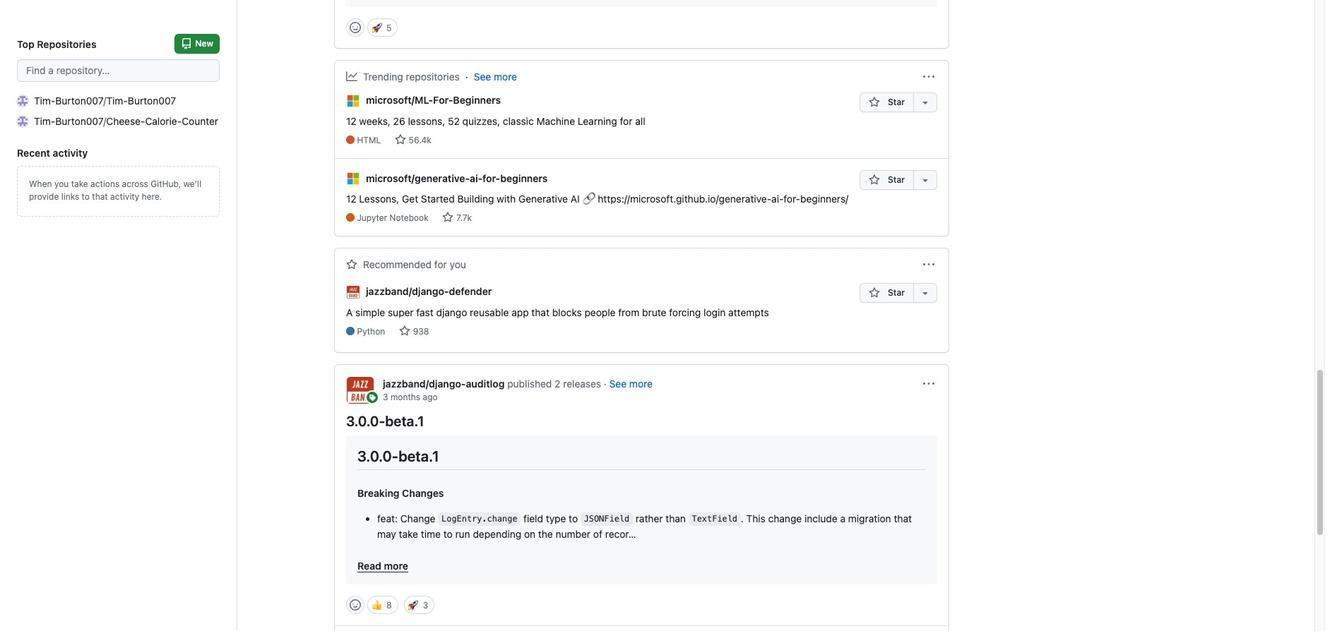 Task type: vqa. For each thing, say whether or not it's contained in the screenshot.
Projects
no



Task type: describe. For each thing, give the bounding box(es) containing it.
actions
[[91, 179, 120, 189]]

/ for tim-
[[103, 95, 106, 107]]

🚀 5
[[371, 20, 392, 34]]

🔗
[[583, 193, 595, 205]]

microsoft/generative-ai-for-beginners
[[366, 172, 548, 184]]

recommended for you
[[363, 259, 466, 271]]

. this change include a migration that may take time to run depending on the number of recor…
[[377, 513, 912, 540]]

jazzband/django-auditlog link
[[383, 378, 505, 390]]

jazzband/django-auditlog published 2 releases          · see more
[[383, 378, 653, 390]]

breaking
[[358, 488, 400, 500]]

started
[[421, 193, 455, 205]]

@jazzband profile image
[[346, 376, 375, 405]]

for-
[[433, 94, 453, 106]]

1 horizontal spatial you
[[450, 259, 466, 271]]

@jazzband profile image
[[346, 285, 360, 299]]

1 star from the top
[[886, 97, 905, 107]]

with
[[497, 193, 516, 205]]

1 vertical spatial beta.1
[[399, 448, 439, 465]]

simple
[[356, 306, 385, 318]]

on
[[524, 528, 536, 540]]

include
[[805, 513, 838, 525]]

0 horizontal spatial see
[[474, 70, 491, 82]]

more inside card preview element
[[384, 560, 408, 572]]

change
[[769, 513, 802, 525]]

auditlog
[[466, 378, 505, 390]]

52
[[448, 115, 460, 127]]

top repositories
[[17, 38, 96, 50]]

time
[[421, 528, 441, 540]]

tim burton007 image
[[17, 95, 28, 106]]

counter
[[182, 115, 218, 127]]

run
[[455, 528, 470, 540]]

depending
[[473, 528, 522, 540]]

recent
[[17, 147, 50, 159]]

lessons,
[[359, 193, 399, 205]]

read more
[[358, 560, 408, 572]]

building
[[458, 193, 494, 205]]

python
[[357, 326, 385, 337]]

repo rec icon image
[[346, 259, 358, 271]]

tim-burton007 / cheese-calorie-counter
[[34, 115, 218, 127]]

this
[[747, 513, 766, 525]]

notebook
[[390, 213, 429, 224]]

star for forcing
[[886, 288, 905, 298]]

feed tag image
[[367, 392, 378, 403]]

login
[[704, 306, 726, 318]]

generative
[[519, 193, 568, 205]]

take inside when you take actions across github, we'll provide links to that activity here.
[[71, 179, 88, 189]]

releases
[[563, 378, 601, 390]]

calorie-
[[145, 115, 182, 127]]

1 vertical spatial for-
[[784, 193, 801, 205]]

2
[[555, 378, 561, 390]]

that inside . this change include a migration that may take time to run depending on the number of recor…
[[894, 513, 912, 525]]

26
[[393, 115, 405, 127]]

published
[[508, 378, 552, 390]]

feat:
[[377, 513, 398, 525]]

🚀 for activity
[[371, 20, 382, 34]]

lessons,
[[408, 115, 445, 127]]

0 vertical spatial for-
[[483, 172, 500, 184]]

tim- up cheese-
[[106, 95, 128, 107]]

🚀 3
[[408, 598, 428, 612]]

0 horizontal spatial ai-
[[470, 172, 483, 184]]

github,
[[151, 179, 181, 189]]

beginners/
[[801, 193, 849, 205]]

burton007 for cheese-
[[55, 115, 103, 127]]

reusable
[[470, 306, 509, 318]]

microsoft/generative-
[[366, 172, 470, 184]]

3 inside 🚀 3
[[423, 600, 428, 611]]

read more link
[[358, 553, 926, 574]]

56.4k
[[409, 135, 432, 146]]

card preview element containing 3.0.0-beta.1
[[346, 436, 938, 585]]

star button for forcing
[[860, 284, 914, 303]]

.
[[741, 513, 744, 525]]

Top Repositories search field
[[17, 59, 220, 82]]

tim- for tim-burton007
[[34, 95, 55, 107]]

a
[[346, 306, 353, 318]]

when
[[29, 179, 52, 189]]

12 weeks, 26 lessons, 52 quizzes, classic machine learning for all
[[346, 115, 646, 127]]

microsoft/ml-
[[366, 94, 433, 106]]

all
[[635, 115, 646, 127]]

type
[[546, 513, 566, 525]]

from
[[619, 306, 640, 318]]

add or remove reactions image
[[350, 600, 361, 611]]

star for beginners/
[[886, 175, 905, 185]]

56.4k link
[[395, 134, 432, 146]]

jazzband/django- for defender
[[366, 286, 449, 298]]

tim- for cheese-calorie-counter
[[34, 115, 55, 127]]

textfield
[[692, 515, 738, 525]]

new
[[195, 38, 213, 49]]

0 horizontal spatial activity
[[53, 147, 88, 159]]

1 vertical spatial see more link
[[610, 378, 653, 390]]

tim-burton007 / tim-burton007
[[34, 95, 176, 107]]

jazzband/django-defender link
[[366, 284, 492, 299]]

1 feed item heading menu image from the top
[[924, 71, 935, 82]]

microsoft/generative-ai-for-beginners link
[[366, 171, 548, 186]]

1 vertical spatial star image
[[442, 212, 454, 224]]

0 horizontal spatial 3
[[383, 392, 388, 403]]

the
[[538, 528, 553, 540]]

repo details element for app
[[346, 326, 769, 338]]

/ for cheese-
[[103, 115, 106, 127]]

graph image
[[346, 71, 358, 82]]

across
[[122, 179, 148, 189]]

microsoft/ml-for-beginners link
[[366, 93, 501, 108]]

migration
[[849, 513, 892, 525]]

trending
[[363, 70, 403, 82]]

👍
[[371, 598, 382, 612]]

defender
[[449, 286, 492, 298]]

1 vertical spatial see
[[610, 378, 627, 390]]

recommended
[[363, 259, 432, 271]]

weeks,
[[359, 115, 391, 127]]

burton007 for tim-
[[55, 95, 103, 107]]

brute
[[642, 306, 667, 318]]

to inside . this change include a migration that may take time to run depending on the number of recor…
[[444, 528, 453, 540]]

2 horizontal spatial to
[[569, 513, 578, 525]]

get
[[402, 193, 418, 205]]

add or remove reactions image
[[350, 22, 361, 33]]

0 vertical spatial ·
[[466, 70, 468, 82]]

forcing
[[669, 306, 701, 318]]

when you take actions across github, we'll provide links to that activity here.
[[29, 179, 202, 202]]

3 feed item heading menu image from the top
[[924, 379, 935, 390]]



Task type: locate. For each thing, give the bounding box(es) containing it.
@microsoft profile image
[[346, 94, 360, 108]]

take down change
[[399, 528, 418, 540]]

· right releases at left bottom
[[604, 378, 607, 390]]

1 vertical spatial activity
[[110, 192, 139, 202]]

0 vertical spatial add or remove reactions element
[[346, 18, 365, 37]]

more right releases at left bottom
[[630, 378, 653, 390]]

1 horizontal spatial activity
[[110, 192, 139, 202]]

2 feed item heading menu image from the top
[[924, 260, 935, 271]]

card preview element
[[346, 0, 938, 7], [346, 436, 938, 585]]

repo details element for classic
[[346, 134, 646, 147]]

5
[[387, 22, 392, 33]]

3 right 8
[[423, 600, 428, 611]]

take inside . this change include a migration that may take time to run depending on the number of recor…
[[399, 528, 418, 540]]

1 repo details element from the top
[[346, 134, 646, 147]]

1 vertical spatial you
[[450, 259, 466, 271]]

3.0.0- down "feed tag" image
[[346, 413, 385, 429]]

ai
[[571, 193, 580, 205]]

1 vertical spatial /
[[103, 115, 106, 127]]

months
[[391, 392, 421, 403]]

repo details element containing jupyter notebook
[[346, 212, 849, 225]]

0 vertical spatial more
[[494, 70, 517, 82]]

1 vertical spatial repo details element
[[346, 212, 849, 225]]

activity
[[53, 147, 88, 159], [110, 192, 139, 202]]

0 vertical spatial add this repository to a list image
[[920, 97, 931, 108]]

1 vertical spatial ai-
[[772, 193, 784, 205]]

0 vertical spatial /
[[103, 95, 106, 107]]

0 vertical spatial that
[[92, 192, 108, 202]]

that right migration
[[894, 513, 912, 525]]

change
[[401, 513, 436, 525]]

12
[[346, 115, 357, 127], [346, 193, 357, 205]]

0 horizontal spatial for
[[435, 259, 447, 271]]

tim- right cheese calorie counter icon
[[34, 115, 55, 127]]

0 horizontal spatial see more link
[[474, 69, 517, 84]]

1 add or remove reactions element from the top
[[346, 18, 365, 37]]

3.0.0-beta.1
[[346, 413, 424, 429], [358, 448, 439, 465]]

activity right recent
[[53, 147, 88, 159]]

jazzband/django- up super
[[366, 286, 449, 298]]

1 12 from the top
[[346, 115, 357, 127]]

than
[[666, 513, 686, 525]]

for left all in the top left of the page
[[620, 115, 633, 127]]

2 add this repository to a list image from the top
[[920, 175, 931, 186]]

1 vertical spatial feed item heading menu image
[[924, 260, 935, 271]]

1 vertical spatial jazzband/django-
[[383, 378, 466, 390]]

1 horizontal spatial see more link
[[610, 378, 653, 390]]

0 vertical spatial see
[[474, 70, 491, 82]]

ago
[[423, 392, 438, 403]]

0 horizontal spatial more
[[384, 560, 408, 572]]

breaking changes
[[358, 488, 444, 500]]

more up beginners
[[494, 70, 517, 82]]

people
[[585, 306, 616, 318]]

repo details element containing python
[[346, 326, 769, 338]]

you
[[54, 179, 69, 189], [450, 259, 466, 271]]

0 vertical spatial 12
[[346, 115, 357, 127]]

1 vertical spatial for
[[435, 259, 447, 271]]

0 vertical spatial star image
[[869, 97, 880, 108]]

938 link
[[399, 326, 429, 337]]

beta.1 down months
[[385, 413, 424, 429]]

·
[[466, 70, 468, 82], [604, 378, 607, 390]]

repo details element
[[346, 134, 646, 147], [346, 212, 849, 225], [346, 326, 769, 338]]

· up beginners
[[466, 70, 468, 82]]

Find a repository… text field
[[17, 59, 220, 82]]

that inside when you take actions across github, we'll provide links to that activity here.
[[92, 192, 108, 202]]

1 horizontal spatial to
[[444, 528, 453, 540]]

1 vertical spatial to
[[569, 513, 578, 525]]

2 card preview element from the top
[[346, 436, 938, 585]]

1 star button from the top
[[860, 92, 914, 112]]

you inside when you take actions across github, we'll provide links to that activity here.
[[54, 179, 69, 189]]

add this repository to a list image
[[920, 97, 931, 108], [920, 175, 931, 186]]

3.0.0- down '3.0.0-beta.1' link
[[358, 448, 399, 465]]

0 vertical spatial beta.1
[[385, 413, 424, 429]]

jupyter
[[357, 213, 387, 224]]

recor…
[[605, 528, 637, 540]]

1 vertical spatial that
[[532, 306, 550, 318]]

see right releases at left bottom
[[610, 378, 627, 390]]

you up defender
[[450, 259, 466, 271]]

7.7k
[[457, 213, 472, 224]]

star button
[[860, 92, 914, 112], [860, 170, 914, 190], [860, 284, 914, 303]]

burton007 down tim-burton007 / tim-burton007
[[55, 115, 103, 127]]

🚀 right 8
[[408, 598, 418, 612]]

jazzband/django-defender
[[366, 286, 492, 298]]

1 vertical spatial add or remove reactions element
[[346, 596, 365, 615]]

learning
[[578, 115, 617, 127]]

add or remove reactions element left '👍'
[[346, 596, 365, 615]]

more right read in the bottom of the page
[[384, 560, 408, 572]]

2 12 from the top
[[346, 193, 357, 205]]

add or remove reactions element
[[346, 18, 365, 37], [346, 596, 365, 615]]

to left run
[[444, 528, 453, 540]]

2 vertical spatial star button
[[860, 284, 914, 303]]

1 horizontal spatial for-
[[784, 193, 801, 205]]

that
[[92, 192, 108, 202], [532, 306, 550, 318], [894, 513, 912, 525]]

1 vertical spatial 12
[[346, 193, 357, 205]]

0 horizontal spatial for-
[[483, 172, 500, 184]]

see
[[474, 70, 491, 82], [610, 378, 627, 390]]

0 vertical spatial activity
[[53, 147, 88, 159]]

0 vertical spatial for
[[620, 115, 633, 127]]

1 horizontal spatial for
[[620, 115, 633, 127]]

2 vertical spatial to
[[444, 528, 453, 540]]

activity inside when you take actions across github, we'll provide links to that activity here.
[[110, 192, 139, 202]]

number
[[556, 528, 591, 540]]

for-
[[483, 172, 500, 184], [784, 193, 801, 205]]

see more link up beginners
[[474, 69, 517, 84]]

jazzband/django- for auditlog
[[383, 378, 466, 390]]

12 for 12 weeks, 26 lessons, 52 quizzes, classic machine learning for all
[[346, 115, 357, 127]]

1 vertical spatial take
[[399, 528, 418, 540]]

ai- up building
[[470, 172, 483, 184]]

2 vertical spatial repo details element
[[346, 326, 769, 338]]

1 vertical spatial 3
[[423, 600, 428, 611]]

0 vertical spatial see more link
[[474, 69, 517, 84]]

0 vertical spatial you
[[54, 179, 69, 189]]

ai- left the beginners/
[[772, 193, 784, 205]]

1 card preview element from the top
[[346, 0, 938, 7]]

2 star from the top
[[886, 175, 905, 185]]

1 horizontal spatial ·
[[604, 378, 607, 390]]

12 down @microsoft profile icon
[[346, 193, 357, 205]]

0 horizontal spatial star image
[[442, 212, 454, 224]]

1 add this repository to a list image from the top
[[920, 97, 931, 108]]

1 vertical spatial star
[[886, 175, 905, 185]]

2 vertical spatial star
[[886, 288, 905, 298]]

3 star button from the top
[[860, 284, 914, 303]]

tim- right tim burton007 image
[[34, 95, 55, 107]]

super
[[388, 306, 414, 318]]

0 vertical spatial to
[[82, 192, 90, 202]]

that down 'actions'
[[92, 192, 108, 202]]

0 vertical spatial take
[[71, 179, 88, 189]]

0 vertical spatial 3.0.0-
[[346, 413, 385, 429]]

feat: change logentry.change field type to jsonfield rather than textfield
[[377, 513, 738, 525]]

activity down the across
[[110, 192, 139, 202]]

add this repository to a list image for 12 lessons, get started building with generative ai 🔗 https://microsoft.github.io/generative-ai-for-beginners/
[[920, 175, 931, 186]]

1 vertical spatial star button
[[860, 170, 914, 190]]

0 horizontal spatial you
[[54, 179, 69, 189]]

0 horizontal spatial 🚀
[[371, 20, 382, 34]]

a simple super fast django reusable app that blocks people from brute forcing login attempts
[[346, 306, 769, 318]]

add this repository to a list image for 12 weeks, 26 lessons, 52 quizzes, classic machine learning for all
[[920, 97, 931, 108]]

repo details element containing html
[[346, 134, 646, 147]]

3.0.0-beta.1 link
[[346, 413, 424, 429]]

3 repo details element from the top
[[346, 326, 769, 338]]

cheese calorie counter image
[[17, 116, 28, 127]]

0 horizontal spatial take
[[71, 179, 88, 189]]

cheese-
[[106, 115, 145, 127]]

2 / from the top
[[103, 115, 106, 127]]

1 vertical spatial 3.0.0-
[[358, 448, 399, 465]]

django
[[436, 306, 467, 318]]

1 horizontal spatial ai-
[[772, 193, 784, 205]]

1 horizontal spatial more
[[494, 70, 517, 82]]

star
[[886, 97, 905, 107], [886, 175, 905, 185], [886, 288, 905, 298]]

ai-
[[470, 172, 483, 184], [772, 193, 784, 205]]

3.0.0-beta.1 down '3.0.0-beta.1' link
[[358, 448, 439, 465]]

repositories
[[37, 38, 96, 50]]

to right "links" at the left of page
[[82, 192, 90, 202]]

🚀 left 5
[[371, 20, 382, 34]]

8
[[387, 600, 392, 611]]

0 vertical spatial repo details element
[[346, 134, 646, 147]]

quizzes,
[[463, 115, 500, 127]]

0 horizontal spatial that
[[92, 192, 108, 202]]

1 horizontal spatial take
[[399, 528, 418, 540]]

burton007 up calorie-
[[128, 95, 176, 107]]

star button for beginners/
[[860, 170, 914, 190]]

add this repository to a list image
[[920, 288, 931, 299]]

star image
[[395, 134, 406, 146], [869, 175, 880, 186], [869, 288, 880, 299], [399, 326, 410, 337]]

machine
[[537, 115, 575, 127]]

1 horizontal spatial star image
[[869, 97, 880, 108]]

take up "links" at the left of page
[[71, 179, 88, 189]]

1 / from the top
[[103, 95, 106, 107]]

you up "links" at the left of page
[[54, 179, 69, 189]]

/ down tim-burton007 / tim-burton007
[[103, 115, 106, 127]]

2 add or remove reactions element from the top
[[346, 596, 365, 615]]

0 vertical spatial ai-
[[470, 172, 483, 184]]

0 vertical spatial jazzband/django-
[[366, 286, 449, 298]]

0 vertical spatial 3.0.0-beta.1
[[346, 413, 424, 429]]

for up jazzband/django-defender link
[[435, 259, 447, 271]]

burton007 down top repositories search box
[[55, 95, 103, 107]]

1 horizontal spatial that
[[532, 306, 550, 318]]

repositories
[[406, 70, 460, 82]]

trending repositories · see more
[[363, 70, 517, 82]]

0 vertical spatial 3
[[383, 392, 388, 403]]

0 vertical spatial feed item heading menu image
[[924, 71, 935, 82]]

2 vertical spatial that
[[894, 513, 912, 525]]

repo details element for generative
[[346, 212, 849, 225]]

to
[[82, 192, 90, 202], [569, 513, 578, 525], [444, 528, 453, 540]]

1 horizontal spatial see
[[610, 378, 627, 390]]

1 horizontal spatial 🚀
[[408, 598, 418, 612]]

repo details element down a simple super fast django reusable app that blocks people from brute forcing login attempts
[[346, 326, 769, 338]]

1 vertical spatial ·
[[604, 378, 607, 390]]

@microsoft profile image
[[346, 172, 360, 186]]

1 vertical spatial card preview element
[[346, 436, 938, 585]]

beginners
[[453, 94, 501, 106]]

1 vertical spatial 🚀
[[408, 598, 418, 612]]

1 horizontal spatial 3
[[423, 600, 428, 611]]

2 vertical spatial feed item heading menu image
[[924, 379, 935, 390]]

fast
[[417, 306, 434, 318]]

12 down @microsoft profile image
[[346, 115, 357, 127]]

0 horizontal spatial to
[[82, 192, 90, 202]]

2 vertical spatial more
[[384, 560, 408, 572]]

microsoft/ml-for-beginners
[[366, 94, 501, 106]]

changes
[[402, 488, 444, 500]]

may
[[377, 528, 396, 540]]

beginners
[[500, 172, 548, 184]]

1 vertical spatial add this repository to a list image
[[920, 175, 931, 186]]

logentry.change
[[442, 515, 518, 525]]

of
[[594, 528, 603, 540]]

0 vertical spatial star
[[886, 97, 905, 107]]

see up beginners
[[474, 70, 491, 82]]

3.0.0-beta.1 down "feed tag" image
[[346, 413, 424, 429]]

that right "app"
[[532, 306, 550, 318]]

2 horizontal spatial more
[[630, 378, 653, 390]]

we'll
[[183, 179, 202, 189]]

jazzband/django- up ago
[[383, 378, 466, 390]]

2 horizontal spatial that
[[894, 513, 912, 525]]

0 vertical spatial card preview element
[[346, 0, 938, 7]]

2 star button from the top
[[860, 170, 914, 190]]

attempts
[[729, 306, 769, 318]]

0 vertical spatial 🚀
[[371, 20, 382, 34]]

repo details element down 12 lessons, get started building with generative ai 🔗 https://microsoft.github.io/generative-ai-for-beginners/
[[346, 212, 849, 225]]

add or remove reactions element left 🚀 5 at the left top
[[346, 18, 365, 37]]

1 vertical spatial more
[[630, 378, 653, 390]]

links
[[61, 192, 79, 202]]

beta.1 up changes at left
[[399, 448, 439, 465]]

3 right "feed tag" image
[[383, 392, 388, 403]]

feed item heading menu image
[[924, 71, 935, 82], [924, 260, 935, 271], [924, 379, 935, 390]]

to up number
[[569, 513, 578, 525]]

jupyter notebook
[[357, 213, 429, 224]]

3.0.0-beta.1 inside card preview element
[[358, 448, 439, 465]]

a
[[841, 513, 846, 525]]

provide
[[29, 192, 59, 202]]

see more link right releases at left bottom
[[610, 378, 653, 390]]

3 months ago
[[383, 392, 438, 403]]

read
[[358, 560, 382, 572]]

2 repo details element from the top
[[346, 212, 849, 225]]

to inside when you take actions across github, we'll provide links to that activity here.
[[82, 192, 90, 202]]

12 for 12 lessons, get started building with generative ai 🔗 https://microsoft.github.io/generative-ai-for-beginners/
[[346, 193, 357, 205]]

0 vertical spatial star button
[[860, 92, 914, 112]]

/ up cheese-
[[103, 95, 106, 107]]

1 vertical spatial 3.0.0-beta.1
[[358, 448, 439, 465]]

12 lessons, get started building with generative ai 🔗 https://microsoft.github.io/generative-ai-for-beginners/
[[346, 193, 849, 205]]

app
[[512, 306, 529, 318]]

3 star from the top
[[886, 288, 905, 298]]

0 horizontal spatial ·
[[466, 70, 468, 82]]

🚀 for beta.1
[[408, 598, 418, 612]]

repo details element down '12 weeks, 26 lessons, 52 quizzes, classic machine learning for all'
[[346, 134, 646, 147]]

star image
[[869, 97, 880, 108], [442, 212, 454, 224]]



